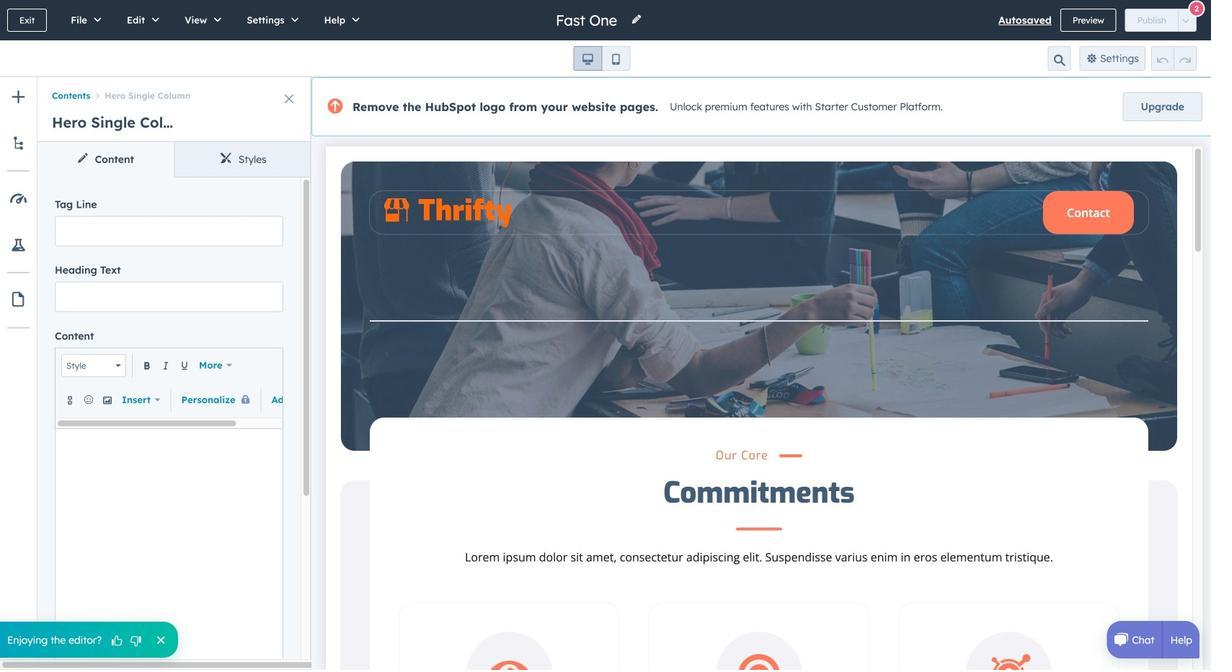 Task type: vqa. For each thing, say whether or not it's contained in the screenshot.
group
yes



Task type: describe. For each thing, give the bounding box(es) containing it.
close image
[[285, 94, 294, 103]]

thumbsdown image
[[129, 635, 142, 648]]

thumbsup image
[[110, 635, 123, 648]]



Task type: locate. For each thing, give the bounding box(es) containing it.
None field
[[555, 10, 622, 30]]

None text field
[[55, 216, 283, 246], [55, 282, 283, 312], [55, 216, 283, 246], [55, 282, 283, 312]]

group
[[1126, 9, 1197, 32], [574, 46, 631, 71], [1152, 46, 1197, 71]]

navigation
[[38, 77, 312, 103]]

tab list
[[38, 142, 312, 177]]

application
[[55, 348, 332, 670]]



